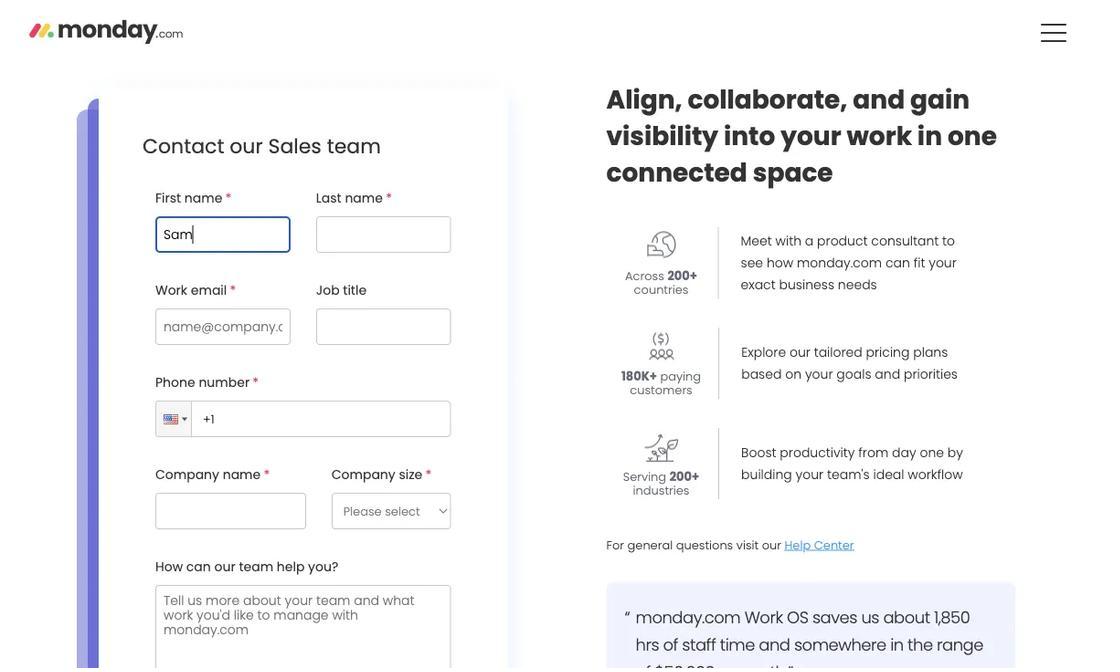 Task type: describe. For each thing, give the bounding box(es) containing it.
monday.com inside " monday.com work os saves us about 1,850 hrs of staff time and somewhere in the range of $50,000 a month."
[[636, 606, 740, 630]]

monday.com inside meet with a product consultant to see how monday.com can fit your exact business needs
[[797, 254, 882, 272]]

a inside " monday.com work os saves us about 1,850 hrs of staff time and somewhere in the range of $50,000 a month."
[[719, 661, 729, 669]]

last
[[316, 190, 341, 207]]

collaborate,
[[688, 81, 847, 118]]

month."
[[734, 661, 793, 669]]

one inside boost productivity from day one by building your team's ideal workflow
[[920, 444, 944, 462]]

in inside align, collaborate, and gain visibility into your work in one connected space
[[917, 118, 942, 154]]

how
[[767, 254, 793, 272]]

somewhere
[[794, 634, 886, 657]]

the
[[908, 634, 933, 657]]

your inside meet with a product consultant to see how monday.com can fit your exact business needs
[[929, 254, 957, 272]]

our left sales
[[230, 132, 263, 160]]

1 vertical spatial of
[[636, 661, 651, 669]]

last name
[[316, 190, 383, 207]]

one inside align, collaborate, and gain visibility into your work in one connected space
[[948, 118, 997, 154]]

first name
[[155, 190, 222, 207]]

explore
[[741, 344, 786, 362]]

1 vertical spatial can
[[186, 559, 211, 577]]

phone
[[155, 374, 195, 392]]

sales
[[268, 132, 322, 160]]

countries
[[634, 282, 688, 298]]

Job title text field
[[316, 309, 451, 345]]

work
[[847, 118, 912, 154]]

boost
[[741, 444, 776, 462]]

across
[[625, 268, 664, 285]]

and inside " monday.com work os saves us about 1,850 hrs of staff time and somewhere in the range of $50,000 a month."
[[759, 634, 790, 657]]

goals
[[836, 366, 871, 383]]

align, collaborate, and gain visibility into your work in one connected space
[[606, 81, 997, 191]]

" monday.com work os saves us about 1,850 hrs of staff time and somewhere in the range of $50,000 a month."
[[625, 606, 983, 669]]

company for company size
[[331, 467, 395, 484]]

countries icon image
[[644, 229, 678, 263]]

paying customers
[[630, 369, 701, 399]]

your inside align, collaborate, and gain visibility into your work in one connected space
[[781, 118, 841, 154]]

in inside " monday.com work os saves us about 1,850 hrs of staff time and somewhere in the range of $50,000 a month."
[[890, 634, 903, 657]]

help
[[785, 537, 811, 554]]

email
[[191, 282, 227, 300]]

fit
[[914, 254, 925, 272]]

company size
[[331, 467, 422, 484]]

customers
[[630, 383, 692, 399]]

name for first name
[[184, 190, 222, 207]]

hrs
[[636, 634, 659, 657]]

boost productivity from day one by building your team's ideal workflow
[[741, 444, 963, 484]]

First name text field
[[155, 217, 290, 253]]

job
[[316, 282, 340, 300]]

1,850
[[934, 606, 970, 630]]

os
[[787, 606, 808, 630]]

name for last name
[[345, 190, 383, 207]]

you?
[[308, 559, 338, 577]]

time
[[720, 634, 755, 657]]

product
[[817, 232, 868, 250]]

200+ for see
[[667, 268, 697, 285]]

How can our team help you? text field
[[155, 586, 451, 669]]

gain
[[910, 81, 970, 118]]

plans
[[913, 344, 948, 362]]

for general questions visit our help center
[[606, 537, 854, 554]]

your inside boost productivity from day one by building your team's ideal workflow
[[796, 466, 824, 484]]

and inside explore our tailored pricing plans based on your goals and priorities
[[875, 366, 900, 383]]

0 vertical spatial of
[[663, 634, 678, 657]]

staff
[[682, 634, 716, 657]]

work inside " monday.com work os saves us about 1,850 hrs of staff time and somewhere in the range of $50,000 a month."
[[744, 606, 783, 630]]

"
[[625, 606, 630, 630]]

0 vertical spatial work
[[155, 282, 187, 300]]

for
[[606, 537, 624, 554]]

productivity
[[780, 444, 855, 462]]

align,
[[606, 81, 682, 118]]

connected
[[606, 155, 747, 191]]

Company name text field
[[155, 493, 306, 530]]

180k+
[[621, 369, 657, 385]]

can inside meet with a product consultant to see how monday.com can fit your exact business needs
[[885, 254, 910, 272]]

consultant
[[871, 232, 939, 250]]

space
[[753, 155, 833, 191]]

team for sales
[[327, 132, 381, 160]]

to
[[942, 232, 955, 250]]

$50,000
[[655, 661, 715, 669]]

number
[[199, 374, 250, 392]]

serving
[[623, 469, 666, 486]]

united states: + 1 image
[[182, 418, 187, 422]]

team for our
[[239, 559, 273, 577]]

questions
[[676, 537, 733, 554]]



Task type: vqa. For each thing, say whether or not it's contained in the screenshot.
Space
yes



Task type: locate. For each thing, give the bounding box(es) containing it.
200+ down industries icon
[[670, 469, 699, 486]]

day
[[892, 444, 916, 462]]

your right on
[[805, 366, 833, 383]]

your
[[781, 118, 841, 154], [929, 254, 957, 272], [805, 366, 833, 383], [796, 466, 824, 484]]

200+
[[667, 268, 697, 285], [670, 469, 699, 486]]

of down hrs
[[636, 661, 651, 669]]

and up month."
[[759, 634, 790, 657]]

explore our tailored pricing plans based on your goals and priorities
[[741, 344, 958, 383]]

in down gain
[[917, 118, 942, 154]]

size
[[399, 467, 422, 484]]

1 vertical spatial monday.com
[[636, 606, 740, 630]]

tailored
[[814, 344, 862, 362]]

our inside explore our tailored pricing plans based on your goals and priorities
[[790, 344, 810, 362]]

0 vertical spatial monday.com
[[797, 254, 882, 272]]

building
[[741, 466, 792, 484]]

work left "email"
[[155, 282, 187, 300]]

company name
[[155, 467, 261, 484]]

pricing
[[866, 344, 910, 362]]

across 200+ countries
[[625, 268, 697, 298]]

first
[[155, 190, 181, 207]]

in left the
[[890, 634, 903, 657]]

company left size
[[331, 467, 395, 484]]

can left fit at right
[[885, 254, 910, 272]]

1 horizontal spatial monday.com
[[797, 254, 882, 272]]

and down pricing
[[875, 366, 900, 383]]

of right hrs
[[663, 634, 678, 657]]

monday.com logo image
[[29, 12, 183, 50]]

monday.com down "product"
[[797, 254, 882, 272]]

work email
[[155, 282, 227, 300]]

1 vertical spatial 200+
[[670, 469, 699, 486]]

title
[[343, 282, 367, 300]]

0 vertical spatial team
[[327, 132, 381, 160]]

0 horizontal spatial company
[[155, 467, 219, 484]]

team
[[327, 132, 381, 160], [239, 559, 273, 577]]

center
[[814, 537, 854, 554]]

0 vertical spatial in
[[917, 118, 942, 154]]

our right visit
[[762, 537, 781, 554]]

work left os
[[744, 606, 783, 630]]

how can our team help you?
[[155, 559, 338, 577]]

0 vertical spatial one
[[948, 118, 997, 154]]

1 horizontal spatial team
[[327, 132, 381, 160]]

customers icon image
[[644, 330, 678, 363]]

1 horizontal spatial company
[[331, 467, 395, 484]]

Last name text field
[[316, 217, 451, 253]]

0 horizontal spatial can
[[186, 559, 211, 577]]

your up space
[[781, 118, 841, 154]]

one down gain
[[948, 118, 997, 154]]

2 company from the left
[[331, 467, 395, 484]]

0 horizontal spatial work
[[155, 282, 187, 300]]

name right first
[[184, 190, 222, 207]]

1 horizontal spatial in
[[917, 118, 942, 154]]

monday.com
[[797, 254, 882, 272], [636, 606, 740, 630]]

contact
[[143, 132, 224, 160]]

of
[[663, 634, 678, 657], [636, 661, 651, 669]]

a right with
[[805, 232, 814, 250]]

1 vertical spatial a
[[719, 661, 729, 669]]

us
[[861, 606, 879, 630]]

2 vertical spatial and
[[759, 634, 790, 657]]

a inside meet with a product consultant to see how monday.com can fit your exact business needs
[[805, 232, 814, 250]]

workflow
[[908, 466, 963, 484]]

general
[[627, 537, 673, 554]]

1 horizontal spatial one
[[948, 118, 997, 154]]

visibility
[[606, 118, 718, 154]]

in
[[917, 118, 942, 154], [890, 634, 903, 657]]

business
[[779, 276, 834, 294]]

1 company from the left
[[155, 467, 219, 484]]

into
[[724, 118, 775, 154]]

our
[[230, 132, 263, 160], [790, 344, 810, 362], [762, 537, 781, 554], [214, 559, 235, 577]]

1 horizontal spatial work
[[744, 606, 783, 630]]

name right last
[[345, 190, 383, 207]]

range
[[937, 634, 983, 657]]

0 horizontal spatial team
[[239, 559, 273, 577]]

contact our sales team
[[143, 132, 381, 160]]

200+ down countries icon
[[667, 268, 697, 285]]

phone number
[[155, 374, 250, 392]]

0 horizontal spatial monday.com
[[636, 606, 740, 630]]

0 horizontal spatial of
[[636, 661, 651, 669]]

meet
[[741, 232, 772, 250]]

with
[[775, 232, 801, 250]]

meet with a product consultant to see how monday.com can fit your exact business needs
[[741, 232, 957, 294]]

paying
[[660, 369, 701, 385]]

1 horizontal spatial of
[[663, 634, 678, 657]]

job title
[[316, 282, 367, 300]]

help center link
[[785, 537, 854, 554]]

how
[[155, 559, 183, 577]]

from
[[858, 444, 888, 462]]

200+ for building
[[670, 469, 699, 486]]

saves
[[812, 606, 857, 630]]

0 horizontal spatial a
[[719, 661, 729, 669]]

our right how
[[214, 559, 235, 577]]

a down the time
[[719, 661, 729, 669]]

serving 200+ industries
[[623, 469, 699, 500]]

1 vertical spatial team
[[239, 559, 273, 577]]

your down productivity
[[796, 466, 824, 484]]

exact
[[741, 276, 776, 294]]

your down to
[[929, 254, 957, 272]]

0 vertical spatial can
[[885, 254, 910, 272]]

1 vertical spatial one
[[920, 444, 944, 462]]

team up last name
[[327, 132, 381, 160]]

can
[[885, 254, 910, 272], [186, 559, 211, 577]]

on
[[785, 366, 802, 383]]

needs
[[838, 276, 877, 294]]

company for company name
[[155, 467, 219, 484]]

200+ inside across 200+ countries
[[667, 268, 697, 285]]

based
[[741, 366, 782, 383]]

help
[[277, 559, 305, 577]]

can right how
[[186, 559, 211, 577]]

about
[[883, 606, 930, 630]]

name for company name
[[223, 467, 261, 484]]

see
[[741, 254, 763, 272]]

0 horizontal spatial one
[[920, 444, 944, 462]]

ideal
[[873, 466, 904, 484]]

company down united states: + 1 image at bottom left
[[155, 467, 219, 484]]

1 vertical spatial in
[[890, 634, 903, 657]]

team left 'help'
[[239, 559, 273, 577]]

name up company name text field
[[223, 467, 261, 484]]

monday.com up staff on the bottom
[[636, 606, 740, 630]]

industries
[[633, 483, 689, 500]]

by
[[947, 444, 963, 462]]

1 vertical spatial and
[[875, 366, 900, 383]]

and inside align, collaborate, and gain visibility into your work in one connected space
[[853, 81, 905, 118]]

0 vertical spatial 200+
[[667, 268, 697, 285]]

0 horizontal spatial in
[[890, 634, 903, 657]]

and
[[853, 81, 905, 118], [875, 366, 900, 383], [759, 634, 790, 657]]

company
[[155, 467, 219, 484], [331, 467, 395, 484]]

our up on
[[790, 344, 810, 362]]

1 (702) 123-4567 telephone field
[[187, 401, 451, 438]]

Work email email field
[[155, 309, 290, 345]]

200+ inside serving 200+ industries
[[670, 469, 699, 486]]

priorities
[[904, 366, 958, 383]]

team's
[[827, 466, 870, 484]]

and up work
[[853, 81, 905, 118]]

1 horizontal spatial can
[[885, 254, 910, 272]]

your inside explore our tailored pricing plans based on your goals and priorities
[[805, 366, 833, 383]]

1 horizontal spatial a
[[805, 232, 814, 250]]

name
[[184, 190, 222, 207], [345, 190, 383, 207], [223, 467, 261, 484]]

0 vertical spatial and
[[853, 81, 905, 118]]

1 vertical spatial work
[[744, 606, 783, 630]]

0 vertical spatial a
[[805, 232, 814, 250]]

a
[[805, 232, 814, 250], [719, 661, 729, 669]]

industries icon image
[[644, 430, 678, 464]]

visit
[[736, 537, 759, 554]]

one up the 'workflow'
[[920, 444, 944, 462]]



